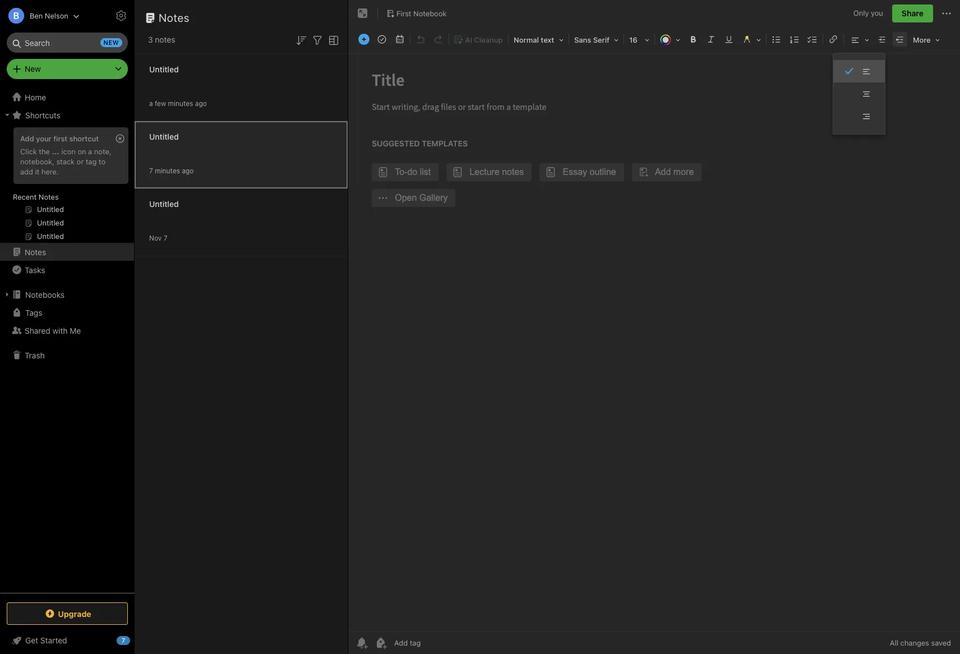 Task type: locate. For each thing, give the bounding box(es) containing it.
note window element
[[348, 0, 961, 654]]

settings image
[[114, 9, 128, 22]]

icon on a note, notebook, stack or tag to add it here.
[[20, 147, 111, 176]]

3 untitled from the top
[[149, 199, 179, 208]]

tags
[[25, 308, 42, 317]]

only you
[[854, 9, 884, 18]]

expand notebooks image
[[3, 290, 12, 299]]

few
[[155, 99, 166, 107]]

untitled
[[149, 64, 179, 74], [149, 132, 179, 141], [149, 199, 179, 208]]

ago
[[195, 99, 207, 107], [182, 166, 194, 175]]

1 vertical spatial untitled
[[149, 132, 179, 141]]

2 untitled from the top
[[149, 132, 179, 141]]

stack
[[56, 157, 75, 166]]

task image
[[374, 31, 390, 47]]

notes right recent
[[39, 192, 59, 201]]

only
[[854, 9, 870, 18]]

7
[[149, 166, 153, 175], [164, 234, 167, 242], [122, 637, 125, 644]]

1 vertical spatial 7
[[164, 234, 167, 242]]

sans
[[575, 35, 592, 44]]

a left few on the left
[[149, 99, 153, 107]]

first notebook button
[[383, 6, 451, 21]]

a few minutes ago
[[149, 99, 207, 107]]

Heading level field
[[510, 31, 568, 48]]

7 for 7 minutes ago
[[149, 166, 153, 175]]

1 horizontal spatial ago
[[195, 99, 207, 107]]

notes link
[[0, 243, 134, 261]]

your
[[36, 134, 52, 143]]

tasks
[[25, 265, 45, 275]]

group containing add your first shortcut
[[0, 124, 134, 247]]

underline image
[[722, 31, 737, 47]]

group inside "tree"
[[0, 124, 134, 247]]

saved
[[932, 639, 952, 648]]

0 horizontal spatial a
[[88, 147, 92, 156]]

notes up notes
[[159, 11, 190, 24]]

untitled down notes
[[149, 64, 179, 74]]

new
[[104, 39, 119, 46]]

all changes saved
[[891, 639, 952, 648]]

nov 7
[[149, 234, 167, 242]]

add a reminder image
[[355, 636, 369, 650]]

here.
[[41, 167, 59, 176]]

new
[[25, 64, 41, 74]]

1 horizontal spatial 7
[[149, 166, 153, 175]]

upgrade
[[58, 609, 91, 619]]

all
[[891, 639, 899, 648]]

untitled down few on the left
[[149, 132, 179, 141]]

normal
[[514, 35, 539, 44]]

minutes
[[168, 99, 193, 107], [155, 166, 180, 175]]

or
[[77, 157, 84, 166]]

icon
[[61, 147, 76, 156]]

0 vertical spatial untitled
[[149, 64, 179, 74]]

2 vertical spatial notes
[[25, 247, 46, 257]]

notebooks
[[25, 290, 65, 299]]

0 vertical spatial 7
[[149, 166, 153, 175]]

serif
[[594, 35, 610, 44]]

notebook,
[[20, 157, 54, 166]]

notes up tasks at the left
[[25, 247, 46, 257]]

Font family field
[[571, 31, 623, 48]]

1 vertical spatial notes
[[39, 192, 59, 201]]

Add tag field
[[393, 638, 478, 648]]

menu item
[[834, 60, 886, 82]]

1 vertical spatial a
[[88, 147, 92, 156]]

get
[[25, 636, 38, 645]]

0 horizontal spatial ago
[[182, 166, 194, 175]]

shortcuts button
[[0, 106, 134, 124]]

2 vertical spatial 7
[[122, 637, 125, 644]]

italic image
[[704, 31, 719, 47]]

tags button
[[0, 304, 134, 322]]

0 vertical spatial ago
[[195, 99, 207, 107]]

ben
[[30, 11, 43, 20]]

a right on
[[88, 147, 92, 156]]

dropdown list menu
[[834, 60, 886, 127]]

1 horizontal spatial a
[[149, 99, 153, 107]]

untitled down 7 minutes ago
[[149, 199, 179, 208]]

1 vertical spatial ago
[[182, 166, 194, 175]]

normal text
[[514, 35, 555, 44]]

started
[[40, 636, 67, 645]]

shared with me link
[[0, 322, 134, 340]]

0 horizontal spatial 7
[[122, 637, 125, 644]]

tree
[[0, 88, 135, 593]]

add
[[20, 167, 33, 176]]

share
[[902, 8, 924, 18]]

1 untitled from the top
[[149, 64, 179, 74]]

0 vertical spatial a
[[149, 99, 153, 107]]

notes
[[159, 11, 190, 24], [39, 192, 59, 201], [25, 247, 46, 257]]

click the ...
[[20, 147, 59, 156]]

it
[[35, 167, 39, 176]]

7 for 7
[[122, 637, 125, 644]]

Sort options field
[[295, 33, 308, 47]]

group
[[0, 124, 134, 247]]

7 inside help and learning task checklist field
[[122, 637, 125, 644]]

add filters image
[[311, 34, 324, 47]]

More field
[[910, 31, 944, 48]]

recent notes
[[13, 192, 59, 201]]

home link
[[0, 88, 135, 106]]

a
[[149, 99, 153, 107], [88, 147, 92, 156]]

more
[[914, 35, 931, 44]]

shortcut
[[69, 134, 99, 143]]

more actions image
[[941, 7, 954, 20]]

Alignment field
[[846, 31, 874, 48]]

2 vertical spatial untitled
[[149, 199, 179, 208]]



Task type: describe. For each thing, give the bounding box(es) containing it.
16
[[630, 35, 638, 44]]

Note Editor text field
[[348, 54, 961, 631]]

calendar event image
[[392, 31, 408, 47]]

with
[[52, 326, 68, 335]]

home
[[25, 92, 46, 102]]

on
[[78, 147, 86, 156]]

click to collapse image
[[130, 634, 139, 647]]

expand note image
[[356, 7, 370, 20]]

note,
[[94, 147, 111, 156]]

outdent image
[[893, 31, 909, 47]]

notebook
[[414, 9, 447, 18]]

ben nelson
[[30, 11, 68, 20]]

new search field
[[15, 33, 122, 53]]

upgrade button
[[7, 603, 128, 625]]

View options field
[[324, 33, 341, 47]]

first
[[397, 9, 412, 18]]

More actions field
[[941, 4, 954, 22]]

recent
[[13, 192, 37, 201]]

Insert field
[[356, 31, 373, 47]]

nov
[[149, 234, 162, 242]]

trash
[[25, 350, 45, 360]]

numbered list image
[[787, 31, 803, 47]]

nelson
[[45, 11, 68, 20]]

bold image
[[686, 31, 701, 47]]

notes
[[155, 35, 175, 44]]

shared with me
[[25, 326, 81, 335]]

a inside icon on a note, notebook, stack or tag to add it here.
[[88, 147, 92, 156]]

7 minutes ago
[[149, 166, 194, 175]]

Help and Learning task checklist field
[[0, 632, 135, 650]]

changes
[[901, 639, 930, 648]]

add tag image
[[374, 636, 388, 650]]

notes inside 'link'
[[25, 247, 46, 257]]

shortcuts
[[25, 110, 61, 120]]

me
[[70, 326, 81, 335]]

3
[[148, 35, 153, 44]]

Add filters field
[[311, 33, 324, 47]]

0 vertical spatial notes
[[159, 11, 190, 24]]

indent image
[[875, 31, 891, 47]]

1 vertical spatial minutes
[[155, 166, 180, 175]]

Highlight field
[[738, 31, 765, 48]]

new button
[[7, 59, 128, 79]]

to
[[99, 157, 106, 166]]

notebooks link
[[0, 286, 134, 304]]

click
[[20, 147, 37, 156]]

text
[[541, 35, 555, 44]]

tree containing home
[[0, 88, 135, 593]]

get started
[[25, 636, 67, 645]]

trash link
[[0, 346, 134, 364]]

...
[[52, 147, 59, 156]]

add your first shortcut
[[20, 134, 99, 143]]

3 notes
[[148, 35, 175, 44]]

you
[[872, 9, 884, 18]]

tasks button
[[0, 261, 134, 279]]

add
[[20, 134, 34, 143]]

sans serif
[[575, 35, 610, 44]]

Font size field
[[626, 31, 654, 48]]

tag
[[86, 157, 97, 166]]

Font color field
[[657, 31, 685, 48]]

first
[[53, 134, 67, 143]]

untitled for minutes
[[149, 64, 179, 74]]

Account field
[[0, 4, 80, 27]]

bulleted list image
[[769, 31, 785, 47]]

first notebook
[[397, 9, 447, 18]]

untitled for ago
[[149, 132, 179, 141]]

0 vertical spatial minutes
[[168, 99, 193, 107]]

the
[[39, 147, 50, 156]]

checklist image
[[805, 31, 821, 47]]

insert link image
[[826, 31, 842, 47]]

2 horizontal spatial 7
[[164, 234, 167, 242]]

share button
[[893, 4, 934, 22]]

Search text field
[[15, 33, 120, 53]]

shared
[[25, 326, 50, 335]]



Task type: vqa. For each thing, say whether or not it's contained in the screenshot.
3
yes



